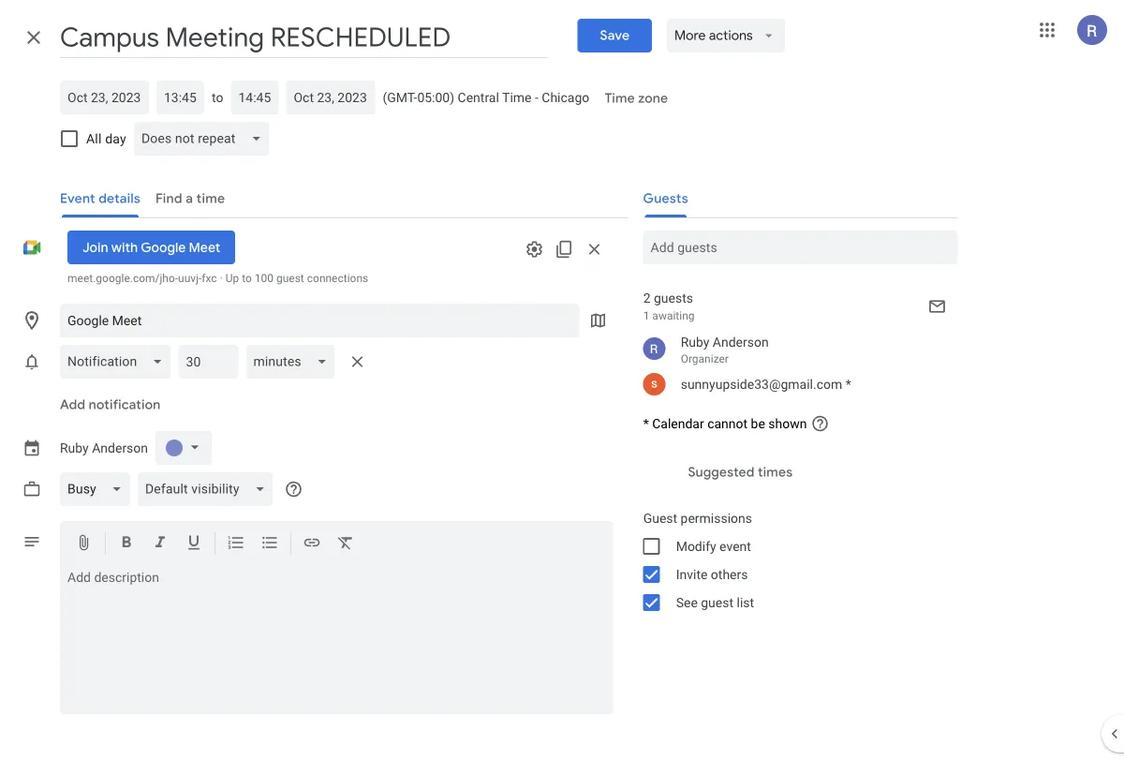 Task type: vqa. For each thing, say whether or not it's contained in the screenshot.
11 element
no



Task type: locate. For each thing, give the bounding box(es) containing it.
2
[[644, 290, 651, 306]]

*
[[846, 376, 852, 392], [644, 416, 649, 431]]

anderson for ruby anderson organizer
[[713, 334, 769, 350]]

guest left list
[[701, 595, 734, 610]]

add
[[60, 396, 85, 413]]

sunnyupside33@gmail.com tree item
[[629, 369, 958, 399]]

anderson down notification at left
[[92, 440, 148, 456]]

* inside sunnyupside33@gmail.com tree item
[[846, 376, 852, 392]]

suggested
[[689, 464, 755, 481]]

* left "calendar"
[[644, 416, 649, 431]]

ruby inside "ruby anderson organizer"
[[681, 334, 710, 350]]

chicago
[[542, 90, 590, 105]]

0 horizontal spatial to
[[212, 90, 223, 105]]

ruby up organizer
[[681, 334, 710, 350]]

1 horizontal spatial *
[[846, 376, 852, 392]]

formatting options toolbar
[[60, 521, 614, 567]]

guest permissions
[[644, 510, 753, 526]]

join with google meet
[[82, 239, 220, 256]]

list
[[737, 595, 755, 610]]

up
[[226, 272, 239, 285]]

time zone button
[[597, 82, 676, 115]]

time left -
[[502, 90, 532, 105]]

Title text field
[[60, 17, 548, 58]]

ruby anderson organizer
[[681, 334, 769, 365]]

meet
[[189, 239, 220, 256]]

remove formatting image
[[336, 533, 355, 555]]

all day
[[86, 131, 126, 146]]

1 vertical spatial anderson
[[92, 440, 148, 456]]

bulleted list image
[[261, 533, 279, 555]]

sunnyupside33@gmail.com *
[[681, 376, 852, 392]]

sunnyupside33@gmail.com
[[681, 376, 843, 392]]

0 vertical spatial to
[[212, 90, 223, 105]]

more actions arrow_drop_down
[[675, 27, 778, 44]]

organizer
[[681, 352, 729, 365]]

group
[[629, 504, 958, 617]]

1 horizontal spatial to
[[242, 272, 252, 285]]

0 horizontal spatial time
[[502, 90, 532, 105]]

1 vertical spatial *
[[644, 416, 649, 431]]

fxc
[[202, 272, 217, 285]]

* calendar cannot be shown
[[644, 416, 807, 431]]

1 vertical spatial ruby
[[60, 440, 89, 456]]

None field
[[134, 122, 277, 156], [60, 345, 178, 379], [246, 345, 343, 379], [60, 472, 138, 506], [138, 472, 281, 506], [134, 122, 277, 156], [60, 345, 178, 379], [246, 345, 343, 379], [60, 472, 138, 506], [138, 472, 281, 506]]

calendar
[[652, 416, 704, 431]]

to
[[212, 90, 223, 105], [242, 272, 252, 285]]

1 horizontal spatial time
[[605, 90, 635, 107]]

0 horizontal spatial anderson
[[92, 440, 148, 456]]

ruby down add at the bottom left
[[60, 440, 89, 456]]

30 minutes before element
[[60, 341, 373, 382]]

uuvj-
[[178, 272, 202, 285]]

0 vertical spatial ruby
[[681, 334, 710, 350]]

Guests text field
[[651, 231, 951, 264]]

awaiting
[[653, 309, 695, 322]]

join
[[82, 239, 108, 256]]

guests
[[654, 290, 694, 306]]

ruby anderson
[[60, 440, 148, 456]]

anderson for ruby anderson
[[92, 440, 148, 456]]

shown
[[769, 416, 807, 431]]

actions
[[710, 27, 753, 44]]

central
[[458, 90, 499, 105]]

guest
[[276, 272, 304, 285], [701, 595, 734, 610]]

meet.google.com/jho-uuvj-fxc · up to 100 guest connections
[[67, 272, 369, 285]]

time zone
[[605, 90, 668, 107]]

to left end time "text field" on the left top
[[212, 90, 223, 105]]

1 horizontal spatial ruby
[[681, 334, 710, 350]]

arrow_drop_down
[[761, 27, 778, 44]]

1 vertical spatial guest
[[701, 595, 734, 610]]

ruby
[[681, 334, 710, 350], [60, 440, 89, 456]]

anderson
[[713, 334, 769, 350], [92, 440, 148, 456]]

anderson up organizer
[[713, 334, 769, 350]]

0 vertical spatial *
[[846, 376, 852, 392]]

with
[[111, 239, 138, 256]]

(gmt-
[[383, 90, 417, 105]]

Start date text field
[[67, 86, 142, 109]]

guest right 100
[[276, 272, 304, 285]]

time left zone
[[605, 90, 635, 107]]

ruby for ruby anderson organizer
[[681, 334, 710, 350]]

1 horizontal spatial guest
[[701, 595, 734, 610]]

group containing guest permissions
[[629, 504, 958, 617]]

more
[[675, 27, 706, 44]]

1 horizontal spatial anderson
[[713, 334, 769, 350]]

* down ruby anderson, organizer tree item at the right
[[846, 376, 852, 392]]

anderson inside "ruby anderson organizer"
[[713, 334, 769, 350]]

zone
[[638, 90, 668, 107]]

0 horizontal spatial guest
[[276, 272, 304, 285]]

italic image
[[151, 533, 170, 555]]

0 horizontal spatial ruby
[[60, 440, 89, 456]]

modify
[[676, 538, 717, 554]]

·
[[220, 272, 223, 285]]

time
[[502, 90, 532, 105], [605, 90, 635, 107]]

join with google meet link
[[67, 231, 235, 264]]

0 vertical spatial anderson
[[713, 334, 769, 350]]

05:00)
[[417, 90, 455, 105]]

insert link image
[[303, 533, 321, 555]]

to right the up
[[242, 272, 252, 285]]



Task type: describe. For each thing, give the bounding box(es) containing it.
save button
[[578, 19, 652, 52]]

be
[[751, 416, 766, 431]]

invite others
[[676, 567, 748, 582]]

day
[[105, 131, 126, 146]]

bold image
[[117, 533, 136, 555]]

Minutes in advance for notification number field
[[186, 345, 231, 379]]

suggested times
[[689, 464, 793, 481]]

0 horizontal spatial *
[[644, 416, 649, 431]]

save
[[600, 27, 630, 44]]

underline image
[[185, 533, 203, 555]]

notification
[[89, 396, 161, 413]]

others
[[711, 567, 748, 582]]

permissions
[[681, 510, 753, 526]]

suggested times button
[[681, 455, 801, 489]]

all
[[86, 131, 102, 146]]

add notification button
[[52, 382, 168, 427]]

100
[[255, 272, 274, 285]]

1
[[644, 309, 650, 322]]

ruby anderson, organizer tree item
[[629, 330, 958, 369]]

guest
[[644, 510, 678, 526]]

1 vertical spatial to
[[242, 272, 252, 285]]

End time text field
[[238, 86, 271, 109]]

modify event
[[676, 538, 751, 554]]

see
[[676, 595, 698, 610]]

numbered list image
[[227, 533, 246, 555]]

Start time text field
[[164, 86, 197, 109]]

Location text field
[[67, 304, 572, 337]]

Description text field
[[60, 570, 614, 710]]

End date text field
[[294, 86, 368, 109]]

google
[[141, 239, 186, 256]]

add notification
[[60, 396, 161, 413]]

cannot
[[708, 416, 748, 431]]

ruby for ruby anderson
[[60, 440, 89, 456]]

guest inside 'group'
[[701, 595, 734, 610]]

(gmt-05:00) central time - chicago
[[383, 90, 590, 105]]

see guest list
[[676, 595, 755, 610]]

-
[[535, 90, 539, 105]]

time inside button
[[605, 90, 635, 107]]

event
[[720, 538, 751, 554]]

invite
[[676, 567, 708, 582]]

2 guests 1 awaiting
[[644, 290, 695, 322]]

connections
[[307, 272, 369, 285]]

times
[[758, 464, 793, 481]]

0 vertical spatial guest
[[276, 272, 304, 285]]

guests invited to this event. tree
[[629, 330, 958, 399]]

meet.google.com/jho-
[[67, 272, 178, 285]]



